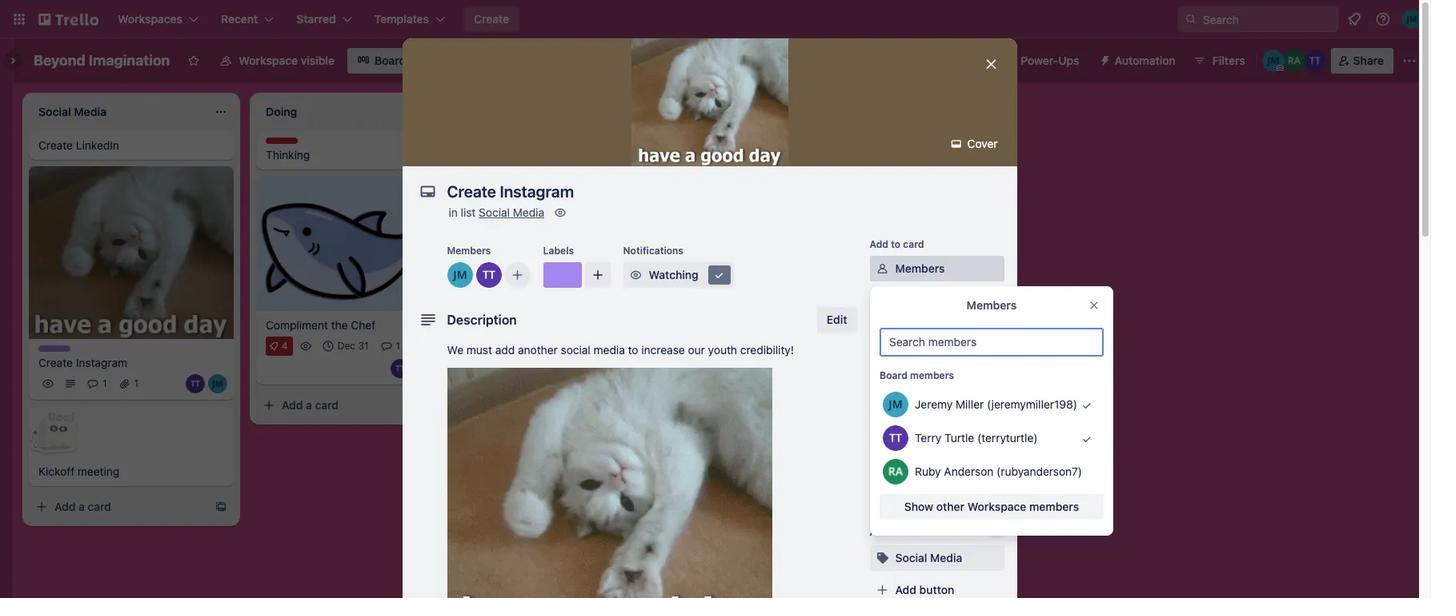 Task type: describe. For each thing, give the bounding box(es) containing it.
create linkedin
[[38, 139, 119, 152]]

add to card
[[870, 239, 925, 251]]

sm image for watching
[[628, 267, 644, 283]]

add members to card image
[[511, 267, 524, 283]]

sm image for social media button
[[875, 551, 891, 567]]

terry turtle (terryturtle)
[[915, 432, 1038, 445]]

board link
[[348, 48, 416, 74]]

0 horizontal spatial members
[[910, 370, 954, 382]]

show
[[904, 500, 933, 514]]

compliment
[[266, 318, 328, 332]]

miller
[[956, 398, 984, 412]]

social
[[561, 343, 591, 357]]

power- inside "link"
[[920, 486, 957, 500]]

beyond
[[34, 52, 85, 69]]

jeremy
[[915, 398, 953, 412]]

create instagram
[[38, 357, 127, 370]]

checklist
[[896, 326, 945, 339]]

attachment
[[896, 390, 957, 404]]

add another list
[[733, 103, 817, 117]]

another inside button
[[758, 103, 799, 117]]

1 horizontal spatial add a card
[[282, 399, 339, 412]]

kickoff
[[38, 466, 75, 479]]

labels link
[[870, 288, 1004, 314]]

star or unstar board image
[[188, 54, 200, 67]]

cover link
[[944, 131, 1008, 157]]

our
[[688, 343, 705, 357]]

notifications
[[623, 245, 684, 257]]

button
[[920, 584, 955, 597]]

dec 31
[[338, 340, 369, 352]]

1 horizontal spatial a
[[306, 399, 312, 412]]

this member was added to card image for (terryturtle)
[[1070, 423, 1104, 456]]

turtle
[[944, 432, 974, 445]]

show other workspace members link
[[880, 495, 1104, 520]]

instagram
[[76, 357, 127, 370]]

social media link
[[479, 206, 545, 219]]

we must add another social media to increase our youth credibility!
[[447, 343, 794, 357]]

dates button
[[870, 352, 1004, 378]]

create from template… image for topmost add a card button
[[442, 399, 455, 412]]

Search members text field
[[880, 328, 1104, 357]]

beyond imagination
[[34, 52, 170, 69]]

jeremy miller (jeremymiller198)
[[915, 398, 1077, 412]]

power- inside button
[[1021, 54, 1059, 67]]

1 vertical spatial workspace
[[967, 500, 1026, 514]]

in
[[449, 206, 458, 219]]

terry
[[915, 432, 941, 445]]

0 horizontal spatial list
[[461, 206, 476, 219]]

attachment button
[[870, 384, 1004, 410]]

compliment the chef
[[266, 318, 376, 332]]

share button
[[1331, 48, 1394, 74]]

0 vertical spatial ruby anderson (rubyanderson7) image
[[1283, 50, 1306, 72]]

sm image for "automation" button
[[1093, 48, 1115, 70]]

share
[[1354, 54, 1384, 67]]

custom
[[896, 422, 937, 436]]

0 horizontal spatial automation
[[870, 527, 924, 539]]

Board name text field
[[26, 48, 178, 74]]

list inside button
[[802, 103, 817, 117]]

thinking
[[266, 148, 310, 162]]

1 horizontal spatial card
[[315, 399, 339, 412]]

edit
[[827, 313, 848, 327]]

0 horizontal spatial members
[[447, 245, 491, 257]]

social media
[[896, 552, 963, 565]]

anderson
[[944, 465, 994, 479]]

0 notifications image
[[1345, 10, 1364, 29]]

filters
[[1213, 54, 1246, 67]]

we
[[447, 343, 464, 357]]

show other workspace members
[[904, 500, 1079, 514]]

watching
[[649, 268, 699, 282]]

open information menu image
[[1376, 11, 1392, 27]]

automation inside button
[[1115, 54, 1176, 67]]

2 vertical spatial card
[[88, 501, 111, 514]]

thinking link
[[266, 147, 452, 163]]

power-ups button
[[989, 48, 1089, 74]]

0 vertical spatial media
[[513, 206, 545, 219]]

ups inside "link"
[[957, 486, 978, 500]]

social inside button
[[896, 552, 928, 565]]

primary element
[[0, 0, 1432, 38]]

add another list button
[[705, 93, 922, 128]]

(jeremymiller198)
[[987, 398, 1077, 412]]

create button
[[464, 6, 519, 32]]

checklist link
[[870, 320, 1004, 346]]

(terryturtle)
[[977, 432, 1038, 445]]

create from template… image for left add a card button
[[215, 502, 227, 514]]

add inside "link"
[[896, 486, 917, 500]]

sm image for members
[[875, 261, 891, 277]]

create linkedin link
[[38, 138, 224, 154]]

media
[[594, 343, 625, 357]]

2 horizontal spatial 1
[[396, 340, 400, 352]]

search image
[[1185, 13, 1198, 26]]

board for board
[[375, 54, 406, 67]]

0 horizontal spatial labels
[[543, 245, 574, 257]]

1 vertical spatial power-
[[870, 463, 903, 475]]

add
[[495, 343, 515, 357]]

edit button
[[817, 307, 857, 333]]

1 vertical spatial members
[[1029, 500, 1079, 514]]



Task type: vqa. For each thing, say whether or not it's contained in the screenshot.
"Ups" inside the Add Power-Ups 'link'
yes



Task type: locate. For each thing, give the bounding box(es) containing it.
ups
[[1059, 54, 1080, 67], [903, 463, 922, 475], [957, 486, 978, 500]]

board up attachment
[[880, 370, 907, 382]]

1 horizontal spatial social
[[896, 552, 928, 565]]

kickoff meeting link
[[38, 465, 224, 481]]

0 vertical spatial automation
[[1115, 54, 1176, 67]]

Search field
[[1198, 7, 1338, 31]]

sm image left the social media
[[875, 551, 891, 567]]

0 vertical spatial create from template… image
[[442, 399, 455, 412]]

sm image for labels
[[875, 293, 891, 309]]

0 horizontal spatial jeremy miller (jeremymiller198) image
[[883, 392, 908, 418]]

add a card
[[282, 399, 339, 412], [54, 501, 111, 514]]

1 vertical spatial add a card
[[54, 501, 111, 514]]

have\_a\_good\_day.gif image
[[447, 368, 772, 599]]

sm image inside watching button
[[628, 267, 644, 283]]

labels up color: purple, title: none icon
[[543, 245, 574, 257]]

ups left "automation" button
[[1059, 54, 1080, 67]]

visible
[[301, 54, 335, 67]]

2 vertical spatial ups
[[957, 486, 978, 500]]

add a card button down kickoff meeting link
[[29, 495, 208, 521]]

add a card down kickoff meeting
[[54, 501, 111, 514]]

sm image inside 'members' link
[[875, 261, 891, 277]]

sm image inside watching button
[[711, 267, 727, 283]]

media inside button
[[930, 552, 963, 565]]

0 horizontal spatial add a card
[[54, 501, 111, 514]]

ruby anderson (rubyanderson7) image
[[883, 460, 908, 485]]

workspace visible button
[[210, 48, 344, 74]]

a
[[306, 399, 312, 412], [79, 501, 85, 514]]

jeremy miller (jeremymiller198) image down search field
[[1262, 50, 1285, 72]]

automation button
[[1093, 48, 1186, 74]]

1 horizontal spatial ups
[[957, 486, 978, 500]]

create for create instagram
[[38, 357, 73, 370]]

add button button
[[870, 578, 1004, 599]]

ruby anderson (rubyanderson7) image down search field
[[1283, 50, 1306, 72]]

jeremy miller (jeremymiller198) image
[[1403, 10, 1422, 29], [447, 263, 473, 288], [413, 359, 432, 378], [208, 375, 227, 394]]

0 horizontal spatial 1
[[102, 378, 107, 390]]

social up "add button"
[[896, 552, 928, 565]]

cover
[[965, 137, 998, 151]]

members down the add to card
[[896, 262, 945, 275]]

0 horizontal spatial power-
[[870, 463, 903, 475]]

this member was added to card image
[[1070, 389, 1104, 423], [1070, 423, 1104, 456]]

automation left filters button
[[1115, 54, 1176, 67]]

0 vertical spatial jeremy miller (jeremymiller198) image
[[1262, 50, 1285, 72]]

None text field
[[439, 178, 968, 207]]

members
[[910, 370, 954, 382], [1029, 500, 1079, 514]]

card up 'members' link at the top
[[903, 239, 925, 251]]

sm image right watching
[[711, 267, 727, 283]]

2 horizontal spatial power-
[[1021, 54, 1059, 67]]

sm image inside checklist link
[[875, 325, 891, 341]]

sm image for checklist link
[[875, 325, 891, 341]]

0 horizontal spatial media
[[513, 206, 545, 219]]

create from template… image
[[442, 399, 455, 412], [215, 502, 227, 514]]

create from template… image
[[669, 146, 682, 159]]

dec
[[338, 340, 356, 352]]

1 vertical spatial card
[[315, 399, 339, 412]]

to
[[891, 239, 901, 251], [628, 343, 639, 357]]

31
[[358, 340, 369, 352]]

board
[[375, 54, 406, 67], [880, 370, 907, 382]]

2 horizontal spatial ups
[[1059, 54, 1080, 67]]

0 vertical spatial board
[[375, 54, 406, 67]]

0 vertical spatial labels
[[543, 245, 574, 257]]

thoughts
[[266, 138, 310, 150]]

0 horizontal spatial ups
[[903, 463, 922, 475]]

0 vertical spatial power-
[[1021, 54, 1059, 67]]

1 horizontal spatial labels
[[896, 294, 930, 307]]

sm image inside social media button
[[875, 551, 891, 567]]

1 horizontal spatial jeremy miller (jeremymiller198) image
[[1262, 50, 1285, 72]]

0 horizontal spatial add a card button
[[29, 495, 208, 521]]

0 vertical spatial workspace
[[239, 54, 298, 67]]

members up attachment
[[910, 370, 954, 382]]

description
[[447, 313, 517, 327]]

1 vertical spatial add a card button
[[29, 495, 208, 521]]

automation
[[1115, 54, 1176, 67], [870, 527, 924, 539]]

filters button
[[1189, 48, 1250, 74]]

workspace left visible
[[239, 54, 298, 67]]

ruby anderson (rubyanderson7)
[[915, 465, 1082, 479]]

board members
[[880, 370, 954, 382]]

board right visible
[[375, 54, 406, 67]]

add power-ups
[[896, 486, 978, 500]]

1 vertical spatial board
[[880, 370, 907, 382]]

media
[[513, 206, 545, 219], [930, 552, 963, 565]]

terry turtle (terryturtle) image
[[1304, 50, 1326, 72], [476, 263, 502, 288], [391, 359, 410, 378], [186, 375, 205, 394], [883, 426, 908, 452]]

members
[[447, 245, 491, 257], [896, 262, 945, 275], [967, 299, 1017, 312]]

0 horizontal spatial a
[[79, 501, 85, 514]]

1 vertical spatial media
[[930, 552, 963, 565]]

1 vertical spatial another
[[518, 343, 558, 357]]

0 horizontal spatial power-ups
[[870, 463, 922, 475]]

create instagram link
[[38, 356, 224, 372]]

0 vertical spatial another
[[758, 103, 799, 117]]

0 horizontal spatial card
[[88, 501, 111, 514]]

0 vertical spatial to
[[891, 239, 901, 251]]

ups down terry
[[903, 463, 922, 475]]

members down (rubyanderson7)
[[1029, 500, 1079, 514]]

0 vertical spatial add a card
[[282, 399, 339, 412]]

imagination
[[89, 52, 170, 69]]

1 horizontal spatial board
[[880, 370, 907, 382]]

chef
[[351, 318, 376, 332]]

card
[[903, 239, 925, 251], [315, 399, 339, 412], [88, 501, 111, 514]]

create inside button
[[474, 12, 509, 26]]

add a card down '4' at the left bottom of the page
[[282, 399, 339, 412]]

automation down the show
[[870, 527, 924, 539]]

Dec 31 checkbox
[[318, 337, 374, 356]]

workspace visible
[[239, 54, 335, 67]]

sm image inside cover "link"
[[949, 136, 965, 152]]

4
[[282, 340, 288, 352]]

1 vertical spatial jeremy miller (jeremymiller198) image
[[883, 392, 908, 418]]

1 vertical spatial ruby anderson (rubyanderson7) image
[[436, 359, 455, 378]]

other
[[936, 500, 965, 514]]

card down meeting
[[88, 501, 111, 514]]

thoughts thinking
[[266, 138, 310, 162]]

sm image inside "automation" button
[[1093, 48, 1115, 70]]

sm image right power-ups button
[[1093, 48, 1115, 70]]

linkedin
[[76, 139, 119, 152]]

another
[[758, 103, 799, 117], [518, 343, 558, 357]]

2 vertical spatial power-
[[920, 486, 957, 500]]

increase
[[642, 343, 685, 357]]

color: bold red, title: "thoughts" element
[[266, 138, 310, 150]]

1 horizontal spatial ruby anderson (rubyanderson7) image
[[1283, 50, 1306, 72]]

1
[[396, 340, 400, 352], [102, 378, 107, 390], [134, 378, 139, 390]]

0 vertical spatial members
[[910, 370, 954, 382]]

1 vertical spatial labels
[[896, 294, 930, 307]]

members down in
[[447, 245, 491, 257]]

0 vertical spatial list
[[802, 103, 817, 117]]

color: purple, title: none image
[[543, 263, 582, 288]]

ups inside button
[[1059, 54, 1080, 67]]

labels
[[543, 245, 574, 257], [896, 294, 930, 307]]

1 down instagram
[[102, 378, 107, 390]]

0 vertical spatial members
[[447, 245, 491, 257]]

create for create linkedin
[[38, 139, 73, 152]]

ups down anderson
[[957, 486, 978, 500]]

members link
[[870, 256, 1004, 282]]

media up add button button
[[930, 552, 963, 565]]

0 horizontal spatial social
[[479, 206, 510, 219]]

1 horizontal spatial power-
[[920, 486, 957, 500]]

1 vertical spatial ups
[[903, 463, 922, 475]]

1 horizontal spatial to
[[891, 239, 901, 251]]

workspace inside button
[[239, 54, 298, 67]]

add button
[[896, 584, 955, 597]]

show menu image
[[1402, 53, 1418, 69]]

0 horizontal spatial another
[[518, 343, 558, 357]]

1 vertical spatial automation
[[870, 527, 924, 539]]

1 horizontal spatial automation
[[1115, 54, 1176, 67]]

0 vertical spatial social
[[479, 206, 510, 219]]

to right media
[[628, 343, 639, 357]]

labels up checklist
[[896, 294, 930, 307]]

custom fields button
[[870, 421, 1004, 437]]

members up search members text box
[[967, 299, 1017, 312]]

1 horizontal spatial add a card button
[[256, 393, 436, 419]]

jeremy miller (jeremymiller198) image
[[1262, 50, 1285, 72], [883, 392, 908, 418]]

1 down create instagram "link"
[[134, 378, 139, 390]]

social
[[479, 206, 510, 219], [896, 552, 928, 565]]

power-ups inside button
[[1021, 54, 1080, 67]]

1 vertical spatial power-ups
[[870, 463, 922, 475]]

media up the add members to card image
[[513, 206, 545, 219]]

1 horizontal spatial 1
[[134, 378, 139, 390]]

create for create
[[474, 12, 509, 26]]

color: purple, title: none image
[[38, 346, 70, 353]]

1 horizontal spatial media
[[930, 552, 963, 565]]

dates
[[896, 358, 926, 372]]

the
[[331, 318, 348, 332]]

back to home image
[[38, 6, 98, 32]]

1 horizontal spatial another
[[758, 103, 799, 117]]

0 vertical spatial card
[[903, 239, 925, 251]]

1 vertical spatial create
[[38, 139, 73, 152]]

sm image inside the labels link
[[875, 293, 891, 309]]

jeremy miller (jeremymiller198) image inside primary element
[[1403, 10, 1422, 29]]

add power-ups link
[[870, 480, 1004, 506]]

ruby anderson (rubyanderson7) image
[[1283, 50, 1306, 72], [436, 359, 455, 378]]

workspace down ruby anderson (rubyanderson7)
[[967, 500, 1026, 514]]

this member was added to card image for (jeremymiller198)
[[1070, 389, 1104, 423]]

must
[[467, 343, 492, 357]]

kickoff meeting
[[38, 466, 120, 479]]

add
[[733, 103, 755, 117], [870, 239, 889, 251], [282, 399, 303, 412], [896, 486, 917, 500], [54, 501, 76, 514], [896, 584, 917, 597]]

in list social media
[[449, 206, 545, 219]]

jeremy miller (jeremymiller198) image up 'custom'
[[883, 392, 908, 418]]

custom fields
[[896, 422, 971, 436]]

0 vertical spatial a
[[306, 399, 312, 412]]

1 vertical spatial a
[[79, 501, 85, 514]]

1 horizontal spatial create from template… image
[[442, 399, 455, 412]]

0 horizontal spatial create from template… image
[[215, 502, 227, 514]]

1 horizontal spatial members
[[1029, 500, 1079, 514]]

social right in
[[479, 206, 510, 219]]

1 vertical spatial create from template… image
[[215, 502, 227, 514]]

credibility!
[[740, 343, 794, 357]]

board for board members
[[880, 370, 907, 382]]

0 horizontal spatial workspace
[[239, 54, 298, 67]]

0 vertical spatial ups
[[1059, 54, 1080, 67]]

0 vertical spatial add a card button
[[256, 393, 436, 419]]

1 vertical spatial list
[[461, 206, 476, 219]]

0 horizontal spatial ruby anderson (rubyanderson7) image
[[436, 359, 455, 378]]

card down dec 31 'checkbox'
[[315, 399, 339, 412]]

1 horizontal spatial power-ups
[[1021, 54, 1080, 67]]

2 vertical spatial members
[[967, 299, 1017, 312]]

0 horizontal spatial board
[[375, 54, 406, 67]]

1 vertical spatial to
[[628, 343, 639, 357]]

1 vertical spatial social
[[896, 552, 928, 565]]

1 horizontal spatial list
[[802, 103, 817, 117]]

0 vertical spatial create
[[474, 12, 509, 26]]

2 this member was added to card image from the top
[[1070, 423, 1104, 456]]

ruby
[[915, 465, 941, 479]]

2 horizontal spatial members
[[967, 299, 1017, 312]]

meeting
[[78, 466, 120, 479]]

(rubyanderson7)
[[997, 465, 1082, 479]]

sm image
[[1093, 48, 1115, 70], [711, 267, 727, 283], [875, 325, 891, 341], [875, 551, 891, 567]]

watching button
[[623, 263, 734, 288]]

fields
[[940, 422, 971, 436]]

power-ups
[[1021, 54, 1080, 67], [870, 463, 922, 475]]

compliment the chef link
[[266, 318, 452, 334]]

0 vertical spatial power-ups
[[1021, 54, 1080, 67]]

create
[[474, 12, 509, 26], [38, 139, 73, 152], [38, 357, 73, 370]]

1 this member was added to card image from the top
[[1070, 389, 1104, 423]]

ruby anderson (rubyanderson7) image down we
[[436, 359, 455, 378]]

sm image
[[949, 136, 965, 152], [553, 205, 569, 221], [875, 261, 891, 277], [628, 267, 644, 283], [875, 293, 891, 309]]

0 horizontal spatial to
[[628, 343, 639, 357]]

1 horizontal spatial workspace
[[967, 500, 1026, 514]]

add a card button down dec 31 'checkbox'
[[256, 393, 436, 419]]

youth
[[708, 343, 737, 357]]

1 horizontal spatial members
[[896, 262, 945, 275]]

1 right 31 on the bottom of page
[[396, 340, 400, 352]]

create inside "link"
[[38, 357, 73, 370]]

1 vertical spatial members
[[896, 262, 945, 275]]

2 horizontal spatial card
[[903, 239, 925, 251]]

sm image left checklist
[[875, 325, 891, 341]]

2 vertical spatial create
[[38, 357, 73, 370]]

social media button
[[870, 546, 1004, 572]]

to up 'members' link at the top
[[891, 239, 901, 251]]



